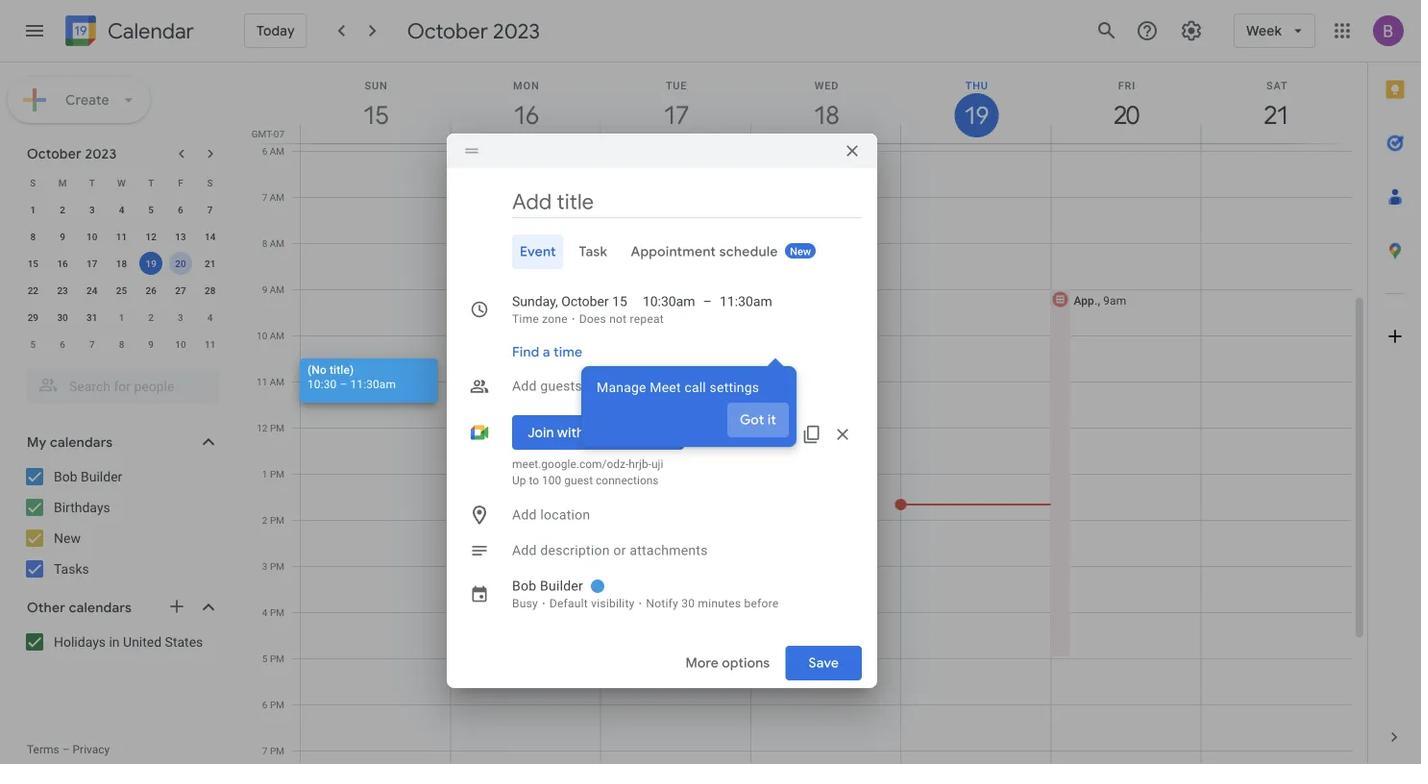 Task type: describe. For each thing, give the bounding box(es) containing it.
birthdays
[[54, 499, 110, 515]]

24
[[87, 285, 98, 296]]

up
[[512, 474, 526, 487]]

other calendars
[[27, 599, 132, 616]]

7 for november 7 element
[[89, 338, 95, 350]]

today button
[[244, 13, 307, 48]]

21 element
[[199, 252, 222, 275]]

app.
[[1074, 294, 1098, 307]]

10 for 10 element
[[87, 231, 98, 242]]

10:30
[[308, 377, 337, 391]]

27
[[175, 285, 186, 296]]

find
[[512, 343, 540, 360]]

row containing 5
[[18, 331, 225, 358]]

7 am
[[262, 191, 285, 203]]

19 cell
[[136, 250, 166, 277]]

am for 9 am
[[270, 284, 285, 295]]

new
[[54, 530, 81, 546]]

w
[[117, 177, 126, 188]]

november 5 element
[[21, 333, 45, 356]]

terms – privacy
[[27, 743, 110, 757]]

4 column header from the left
[[751, 62, 902, 143]]

12 for 12
[[146, 231, 157, 242]]

23
[[57, 285, 68, 296]]

calendar heading
[[104, 18, 194, 45]]

9am
[[1104, 294, 1127, 307]]

11 am
[[257, 376, 285, 387]]

row containing 8
[[18, 223, 225, 250]]

30 element
[[51, 306, 74, 329]]

25
[[116, 285, 127, 296]]

holidays in united states
[[54, 634, 203, 650]]

with
[[557, 424, 585, 441]]

my calendars list
[[4, 461, 238, 584]]

28 element
[[199, 279, 222, 302]]

28
[[205, 285, 216, 296]]

16 element
[[51, 252, 74, 275]]

3 pm
[[262, 560, 285, 572]]

row containing 15
[[18, 250, 225, 277]]

row containing 29
[[18, 304, 225, 331]]

pm for 5 pm
[[270, 653, 285, 664]]

new element
[[785, 243, 816, 259]]

22
[[28, 285, 38, 296]]

terms
[[27, 743, 59, 757]]

0 horizontal spatial 2
[[60, 204, 65, 215]]

f
[[178, 177, 183, 188]]

– inside (no title) 10:30 – 11:30am
[[340, 377, 347, 391]]

26 element
[[140, 279, 163, 302]]

7 for 7 pm
[[262, 745, 268, 757]]

schedule
[[720, 243, 778, 260]]

3 column header from the left
[[600, 62, 752, 143]]

task
[[579, 243, 608, 260]]

row group containing 1
[[18, 196, 225, 358]]

new
[[790, 246, 811, 258]]

join with google meet link
[[512, 415, 684, 450]]

united
[[123, 634, 162, 650]]

21
[[205, 258, 216, 269]]

5 for november 5 element
[[30, 338, 36, 350]]

uji
[[652, 458, 664, 471]]

1 pm
[[262, 468, 285, 480]]

31
[[87, 311, 98, 323]]

row containing 1
[[18, 196, 225, 223]]

14
[[205, 231, 216, 242]]

20 cell
[[166, 250, 195, 277]]

2 t from the left
[[148, 177, 154, 188]]

hrjb-
[[629, 458, 652, 471]]

07
[[274, 128, 285, 139]]

1 vertical spatial october 2023
[[27, 145, 117, 162]]

6 am
[[262, 145, 285, 157]]

m
[[58, 177, 67, 188]]

to
[[529, 474, 539, 487]]

november 6 element
[[51, 333, 74, 356]]

11 for 11 element
[[116, 231, 127, 242]]

pm for 2 pm
[[270, 514, 285, 526]]

4 pm
[[262, 607, 285, 618]]

6 for november 6 element
[[60, 338, 65, 350]]

privacy
[[73, 743, 110, 757]]

gmt-
[[252, 128, 274, 139]]

10 for 10 am
[[257, 330, 268, 341]]

0 vertical spatial 3
[[89, 204, 95, 215]]

6 for 6 pm
[[262, 699, 268, 710]]

12 pm
[[257, 422, 285, 434]]

other
[[27, 599, 65, 616]]

bob builder
[[54, 469, 122, 485]]

0 vertical spatial 2023
[[493, 17, 540, 44]]

bob
[[54, 469, 77, 485]]

29
[[28, 311, 38, 323]]

0 vertical spatial 4
[[119, 204, 124, 215]]

10 for november 10 element
[[175, 338, 186, 350]]

15
[[28, 258, 38, 269]]

november 4 element
[[199, 306, 222, 329]]

12 element
[[140, 225, 163, 248]]

8 for november 8 "element"
[[119, 338, 124, 350]]

november 9 element
[[140, 333, 163, 356]]

manage meet call settings alert dialog
[[582, 345, 797, 447]]

calendar element
[[62, 12, 194, 54]]

am for 8 am
[[270, 237, 285, 249]]

9 for november 9 element
[[148, 338, 154, 350]]

30
[[57, 311, 68, 323]]

6 column header from the left
[[1051, 62, 1202, 143]]

4 for november 4 element
[[207, 311, 213, 323]]

november 8 element
[[110, 333, 133, 356]]

meet.google.com/odz-hrjb-uji up to 100 guest connections
[[512, 458, 664, 487]]

100
[[542, 474, 562, 487]]

23 element
[[51, 279, 74, 302]]

tasks
[[54, 561, 89, 577]]

5 pm
[[262, 653, 285, 664]]

privacy link
[[73, 743, 110, 757]]

11 element
[[110, 225, 133, 248]]

calendar
[[108, 18, 194, 45]]

2 s from the left
[[207, 177, 213, 188]]

time
[[554, 343, 583, 360]]

10 element
[[81, 225, 104, 248]]

event button
[[512, 235, 564, 269]]

15 element
[[21, 252, 45, 275]]

19, today element
[[140, 252, 163, 275]]

6 pm
[[262, 699, 285, 710]]

main drawer image
[[23, 19, 46, 42]]

states
[[165, 634, 203, 650]]

settings
[[710, 379, 760, 395]]

26
[[146, 285, 157, 296]]

25 element
[[110, 279, 133, 302]]

tab list containing event
[[462, 235, 862, 269]]

1 vertical spatial –
[[62, 743, 70, 757]]

join
[[528, 424, 554, 441]]

10 am
[[257, 330, 285, 341]]

6 for 6 am
[[262, 145, 268, 157]]

meet inside alert dialog
[[650, 379, 681, 395]]

appointment schedule
[[631, 243, 778, 260]]

1 t from the left
[[89, 177, 95, 188]]

0 vertical spatial 5
[[148, 204, 154, 215]]



Task type: vqa. For each thing, say whether or not it's contained in the screenshot.


Task type: locate. For each thing, give the bounding box(es) containing it.
7 down 31 element
[[89, 338, 95, 350]]

11 inside grid
[[257, 376, 268, 387]]

9
[[60, 231, 65, 242], [262, 284, 268, 295], [148, 338, 154, 350]]

4 am from the top
[[270, 284, 285, 295]]

2 horizontal spatial 4
[[262, 607, 268, 618]]

3 up 10 element
[[89, 204, 95, 215]]

1 vertical spatial 12
[[257, 422, 268, 434]]

am for 6 am
[[270, 145, 285, 157]]

1 horizontal spatial 3
[[178, 311, 183, 323]]

8 up 15 element
[[30, 231, 36, 242]]

call
[[685, 379, 707, 395]]

6 am from the top
[[270, 376, 285, 387]]

connections
[[596, 474, 659, 487]]

2 vertical spatial 4
[[262, 607, 268, 618]]

heading
[[768, 358, 784, 374]]

row
[[18, 169, 225, 196], [18, 196, 225, 223], [18, 223, 225, 250], [18, 250, 225, 277], [18, 277, 225, 304], [18, 304, 225, 331], [18, 331, 225, 358]]

in
[[109, 634, 120, 650]]

2 vertical spatial 5
[[262, 653, 268, 664]]

7 column header from the left
[[1201, 62, 1353, 143]]

13 element
[[169, 225, 192, 248]]

12 for 12 pm
[[257, 422, 268, 434]]

my calendars
[[27, 434, 113, 451]]

9 down the november 2 element
[[148, 338, 154, 350]]

october 2023
[[407, 17, 540, 44], [27, 145, 117, 162]]

7 row from the top
[[18, 331, 225, 358]]

14 element
[[199, 225, 222, 248]]

gmt-07
[[252, 128, 285, 139]]

5 pm from the top
[[270, 607, 285, 618]]

18
[[116, 258, 127, 269]]

8 up 9 am
[[262, 237, 268, 249]]

11:30am
[[350, 377, 396, 391]]

pm down '2 pm'
[[270, 560, 285, 572]]

am
[[270, 145, 285, 157], [270, 191, 285, 203], [270, 237, 285, 249], [270, 284, 285, 295], [270, 330, 285, 341], [270, 376, 285, 387]]

2 row from the top
[[18, 196, 225, 223]]

google
[[588, 424, 634, 441]]

1 row from the top
[[18, 169, 225, 196]]

am for 7 am
[[270, 191, 285, 203]]

s left m
[[30, 177, 36, 188]]

november 2 element
[[140, 306, 163, 329]]

27 element
[[169, 279, 192, 302]]

0 horizontal spatial october
[[27, 145, 82, 162]]

1 horizontal spatial –
[[340, 377, 347, 391]]

calendars up bob builder
[[50, 434, 113, 451]]

5 column header from the left
[[901, 62, 1052, 143]]

2 for 2 pm
[[262, 514, 268, 526]]

0 vertical spatial october
[[407, 17, 488, 44]]

12 inside row group
[[146, 231, 157, 242]]

manage
[[597, 379, 647, 395]]

1 horizontal spatial 12
[[257, 422, 268, 434]]

10 down november 3 element
[[175, 338, 186, 350]]

pm for 4 pm
[[270, 607, 285, 618]]

a
[[543, 343, 550, 360]]

2 vertical spatial 2
[[262, 514, 268, 526]]

join with google meet
[[528, 424, 669, 441]]

event
[[520, 243, 556, 260]]

1 horizontal spatial 9
[[148, 338, 154, 350]]

5 row from the top
[[18, 277, 225, 304]]

1 up november 8 "element"
[[119, 311, 124, 323]]

pm for 12 pm
[[270, 422, 285, 434]]

meet left call
[[650, 379, 681, 395]]

2 down the 26 element
[[148, 311, 154, 323]]

0 horizontal spatial –
[[62, 743, 70, 757]]

,
[[1098, 294, 1101, 307]]

pm for 6 pm
[[270, 699, 285, 710]]

am for 11 am
[[270, 376, 285, 387]]

meet.google.com/odz-
[[512, 458, 629, 471]]

row up "18" element
[[18, 223, 225, 250]]

6 down f
[[178, 204, 183, 215]]

12 up 19
[[146, 231, 157, 242]]

pm up '2 pm'
[[270, 468, 285, 480]]

pm for 7 pm
[[270, 745, 285, 757]]

3 row from the top
[[18, 223, 225, 250]]

6 down 30 element
[[60, 338, 65, 350]]

2 horizontal spatial 8
[[262, 237, 268, 249]]

1 vertical spatial 11
[[205, 338, 216, 350]]

1 vertical spatial 5
[[30, 338, 36, 350]]

grid
[[246, 62, 1368, 764]]

1 for 1 pm
[[262, 468, 268, 480]]

row group
[[18, 196, 225, 358]]

1 horizontal spatial 11
[[205, 338, 216, 350]]

appointment
[[631, 243, 716, 260]]

4 up 11 element
[[119, 204, 124, 215]]

3
[[89, 204, 95, 215], [178, 311, 183, 323], [262, 560, 268, 572]]

11 down 10 am
[[257, 376, 268, 387]]

(no
[[308, 363, 327, 376]]

0 vertical spatial –
[[340, 377, 347, 391]]

1 horizontal spatial t
[[148, 177, 154, 188]]

11 up 18
[[116, 231, 127, 242]]

20 element
[[169, 252, 192, 275]]

7 up 8 am
[[262, 191, 268, 203]]

other calendars button
[[4, 592, 238, 623]]

3 for november 3 element
[[178, 311, 183, 323]]

grid containing app.
[[246, 62, 1368, 764]]

t right m
[[89, 177, 95, 188]]

8 inside "element"
[[119, 338, 124, 350]]

pm up 7 pm
[[270, 699, 285, 710]]

1 vertical spatial 1
[[119, 311, 124, 323]]

1 for november 1 element
[[119, 311, 124, 323]]

1 horizontal spatial tab list
[[1369, 62, 1422, 710]]

2 down m
[[60, 204, 65, 215]]

0 horizontal spatial s
[[30, 177, 36, 188]]

17
[[87, 258, 98, 269]]

1 vertical spatial 2
[[148, 311, 154, 323]]

0 vertical spatial october 2023
[[407, 17, 540, 44]]

1 vertical spatial calendars
[[69, 599, 132, 616]]

0 horizontal spatial t
[[89, 177, 95, 188]]

2 horizontal spatial 2
[[262, 514, 268, 526]]

2 horizontal spatial 1
[[262, 468, 268, 480]]

task button
[[572, 235, 616, 269]]

1 horizontal spatial october 2023
[[407, 17, 540, 44]]

5 am from the top
[[270, 330, 285, 341]]

meet
[[650, 379, 681, 395], [637, 424, 669, 441]]

10 inside grid
[[257, 330, 268, 341]]

1 horizontal spatial 10
[[175, 338, 186, 350]]

guest
[[565, 474, 593, 487]]

row up 11 element
[[18, 169, 225, 196]]

row down november 1 element
[[18, 331, 225, 358]]

t left f
[[148, 177, 154, 188]]

t
[[89, 177, 95, 188], [148, 177, 154, 188]]

29 element
[[21, 306, 45, 329]]

9 for 9 am
[[262, 284, 268, 295]]

0 vertical spatial 1
[[30, 204, 36, 215]]

7
[[262, 191, 268, 203], [207, 204, 213, 215], [89, 338, 95, 350], [262, 745, 268, 757]]

row containing s
[[18, 169, 225, 196]]

november 3 element
[[169, 306, 192, 329]]

pm
[[270, 422, 285, 434], [270, 468, 285, 480], [270, 514, 285, 526], [270, 560, 285, 572], [270, 607, 285, 618], [270, 653, 285, 664], [270, 699, 285, 710], [270, 745, 285, 757]]

– right terms link in the left bottom of the page
[[62, 743, 70, 757]]

pm up 1 pm
[[270, 422, 285, 434]]

6 up 7 pm
[[262, 699, 268, 710]]

– down title)
[[340, 377, 347, 391]]

calendars up in
[[69, 599, 132, 616]]

am down 8 am
[[270, 284, 285, 295]]

manage meet call settings
[[597, 379, 760, 395]]

row containing 22
[[18, 277, 225, 304]]

8 am
[[262, 237, 285, 249]]

today
[[257, 22, 295, 39]]

1 pm from the top
[[270, 422, 285, 434]]

2023
[[493, 17, 540, 44], [85, 145, 117, 162]]

3 up november 10 element
[[178, 311, 183, 323]]

11 down november 4 element
[[205, 338, 216, 350]]

2 horizontal spatial 10
[[257, 330, 268, 341]]

2 vertical spatial 11
[[257, 376, 268, 387]]

1 down 12 pm
[[262, 468, 268, 480]]

3 down '2 pm'
[[262, 560, 268, 572]]

row up november 8 "element"
[[18, 304, 225, 331]]

2 pm
[[262, 514, 285, 526]]

7 pm from the top
[[270, 699, 285, 710]]

1 horizontal spatial 8
[[119, 338, 124, 350]]

6 row from the top
[[18, 304, 225, 331]]

4 for 4 pm
[[262, 607, 268, 618]]

3 am from the top
[[270, 237, 285, 249]]

8 down november 1 element
[[119, 338, 124, 350]]

2 horizontal spatial 9
[[262, 284, 268, 295]]

1 vertical spatial 2023
[[85, 145, 117, 162]]

0 horizontal spatial 5
[[30, 338, 36, 350]]

find a time button
[[505, 335, 590, 369]]

8
[[30, 231, 36, 242], [262, 237, 268, 249], [119, 338, 124, 350]]

–
[[340, 377, 347, 391], [62, 743, 70, 757]]

1 vertical spatial october
[[27, 145, 82, 162]]

am for 10 am
[[270, 330, 285, 341]]

20
[[175, 258, 186, 269]]

5 up 12 element
[[148, 204, 154, 215]]

5 up the 6 pm
[[262, 653, 268, 664]]

10
[[87, 231, 98, 242], [257, 330, 268, 341], [175, 338, 186, 350]]

row down the w
[[18, 196, 225, 223]]

heading inside manage meet call settings alert dialog
[[768, 358, 784, 374]]

6 down gmt-
[[262, 145, 268, 157]]

0 horizontal spatial 9
[[60, 231, 65, 242]]

calendars for other calendars
[[69, 599, 132, 616]]

24 element
[[81, 279, 104, 302]]

0 vertical spatial 9
[[60, 231, 65, 242]]

october 2023 grid
[[18, 169, 225, 358]]

1 vertical spatial 4
[[207, 311, 213, 323]]

2 vertical spatial 1
[[262, 468, 268, 480]]

pm up "5 pm"
[[270, 607, 285, 618]]

0 horizontal spatial 12
[[146, 231, 157, 242]]

1 vertical spatial meet
[[637, 424, 669, 441]]

1 vertical spatial 3
[[178, 311, 183, 323]]

7 pm
[[262, 745, 285, 757]]

18 element
[[110, 252, 133, 275]]

19
[[146, 258, 157, 269]]

0 horizontal spatial 4
[[119, 204, 124, 215]]

pm down the 6 pm
[[270, 745, 285, 757]]

1 horizontal spatial 2
[[148, 311, 154, 323]]

2 vertical spatial 9
[[148, 338, 154, 350]]

0 horizontal spatial 2023
[[85, 145, 117, 162]]

2 horizontal spatial 3
[[262, 560, 268, 572]]

november 11 element
[[199, 333, 222, 356]]

1 horizontal spatial 4
[[207, 311, 213, 323]]

Add title text field
[[512, 187, 862, 216]]

16
[[57, 258, 68, 269]]

13
[[175, 231, 186, 242]]

5 down 29 element
[[30, 338, 36, 350]]

am left the (no
[[270, 376, 285, 387]]

1 s from the left
[[30, 177, 36, 188]]

0 vertical spatial meet
[[650, 379, 681, 395]]

2 am from the top
[[270, 191, 285, 203]]

pm up the 6 pm
[[270, 653, 285, 664]]

12
[[146, 231, 157, 242], [257, 422, 268, 434]]

1 horizontal spatial 5
[[148, 204, 154, 215]]

am down 6 am
[[270, 191, 285, 203]]

2 down 1 pm
[[262, 514, 268, 526]]

pm for 3 pm
[[270, 560, 285, 572]]

10 up 11 am
[[257, 330, 268, 341]]

calendars
[[50, 434, 113, 451], [69, 599, 132, 616]]

0 horizontal spatial october 2023
[[27, 145, 117, 162]]

row up november 1 element
[[18, 277, 225, 304]]

22 element
[[21, 279, 45, 302]]

10 up 17
[[87, 231, 98, 242]]

1 up 15 element
[[30, 204, 36, 215]]

2 vertical spatial 3
[[262, 560, 268, 572]]

0 vertical spatial calendars
[[50, 434, 113, 451]]

6
[[262, 145, 268, 157], [178, 204, 183, 215], [60, 338, 65, 350], [262, 699, 268, 710]]

11 for november 11 element
[[205, 338, 216, 350]]

4 up november 11 element
[[207, 311, 213, 323]]

0 horizontal spatial tab list
[[462, 235, 862, 269]]

4
[[119, 204, 124, 215], [207, 311, 213, 323], [262, 607, 268, 618]]

5 inside november 5 element
[[30, 338, 36, 350]]

pm for 1 pm
[[270, 468, 285, 480]]

8 for 8 am
[[262, 237, 268, 249]]

9 up the 16 'element'
[[60, 231, 65, 242]]

0 vertical spatial 11
[[116, 231, 127, 242]]

4 pm from the top
[[270, 560, 285, 572]]

0 horizontal spatial 8
[[30, 231, 36, 242]]

6 pm from the top
[[270, 653, 285, 664]]

meet up the uji
[[637, 424, 669, 441]]

2
[[60, 204, 65, 215], [148, 311, 154, 323], [262, 514, 268, 526]]

2 horizontal spatial 11
[[257, 376, 268, 387]]

12 down 11 am
[[257, 422, 268, 434]]

november 1 element
[[110, 306, 133, 329]]

17 element
[[81, 252, 104, 275]]

2 column header from the left
[[450, 62, 601, 143]]

3 pm from the top
[[270, 514, 285, 526]]

0 horizontal spatial 11
[[116, 231, 127, 242]]

1 horizontal spatial 1
[[119, 311, 124, 323]]

1 vertical spatial 9
[[262, 284, 268, 295]]

2 for the november 2 element
[[148, 311, 154, 323]]

1 column header from the left
[[300, 62, 451, 143]]

2 pm from the top
[[270, 468, 285, 480]]

5 for 5 pm
[[262, 653, 268, 664]]

0 horizontal spatial 1
[[30, 204, 36, 215]]

november 7 element
[[81, 333, 104, 356]]

31 element
[[81, 306, 104, 329]]

am down 07
[[270, 145, 285, 157]]

holidays
[[54, 634, 106, 650]]

am down 7 am
[[270, 237, 285, 249]]

my calendars button
[[4, 427, 238, 458]]

8 pm from the top
[[270, 745, 285, 757]]

4 row from the top
[[18, 250, 225, 277]]

1 horizontal spatial october
[[407, 17, 488, 44]]

8 inside grid
[[262, 237, 268, 249]]

app. , 9am
[[1074, 294, 1127, 307]]

0 vertical spatial 2
[[60, 204, 65, 215]]

9 up 10 am
[[262, 284, 268, 295]]

7 up 14 element
[[207, 204, 213, 215]]

(no title) 10:30 – 11:30am
[[308, 363, 396, 391]]

column header
[[300, 62, 451, 143], [450, 62, 601, 143], [600, 62, 752, 143], [751, 62, 902, 143], [901, 62, 1052, 143], [1051, 62, 1202, 143], [1201, 62, 1353, 143]]

am down 9 am
[[270, 330, 285, 341]]

my
[[27, 434, 47, 451]]

title)
[[330, 363, 354, 376]]

0 horizontal spatial 3
[[89, 204, 95, 215]]

2 horizontal spatial 5
[[262, 653, 268, 664]]

7 for 7 am
[[262, 191, 268, 203]]

1 horizontal spatial 2023
[[493, 17, 540, 44]]

pm down 1 pm
[[270, 514, 285, 526]]

11
[[116, 231, 127, 242], [205, 338, 216, 350], [257, 376, 268, 387]]

find a time
[[512, 343, 583, 360]]

11 for 11 am
[[257, 376, 268, 387]]

1 am from the top
[[270, 145, 285, 157]]

row down 11 element
[[18, 250, 225, 277]]

november 10 element
[[169, 333, 192, 356]]

calendars for my calendars
[[50, 434, 113, 451]]

3 for 3 pm
[[262, 560, 268, 572]]

9 am
[[262, 284, 285, 295]]

tab list
[[1369, 62, 1422, 710], [462, 235, 862, 269]]

0 vertical spatial 12
[[146, 231, 157, 242]]

None search field
[[0, 361, 238, 404]]

terms link
[[27, 743, 59, 757]]

4 down 3 pm
[[262, 607, 268, 618]]

5 inside grid
[[262, 653, 268, 664]]

7 down the 6 pm
[[262, 745, 268, 757]]

1 horizontal spatial s
[[207, 177, 213, 188]]

0 horizontal spatial 10
[[87, 231, 98, 242]]

s right f
[[207, 177, 213, 188]]



